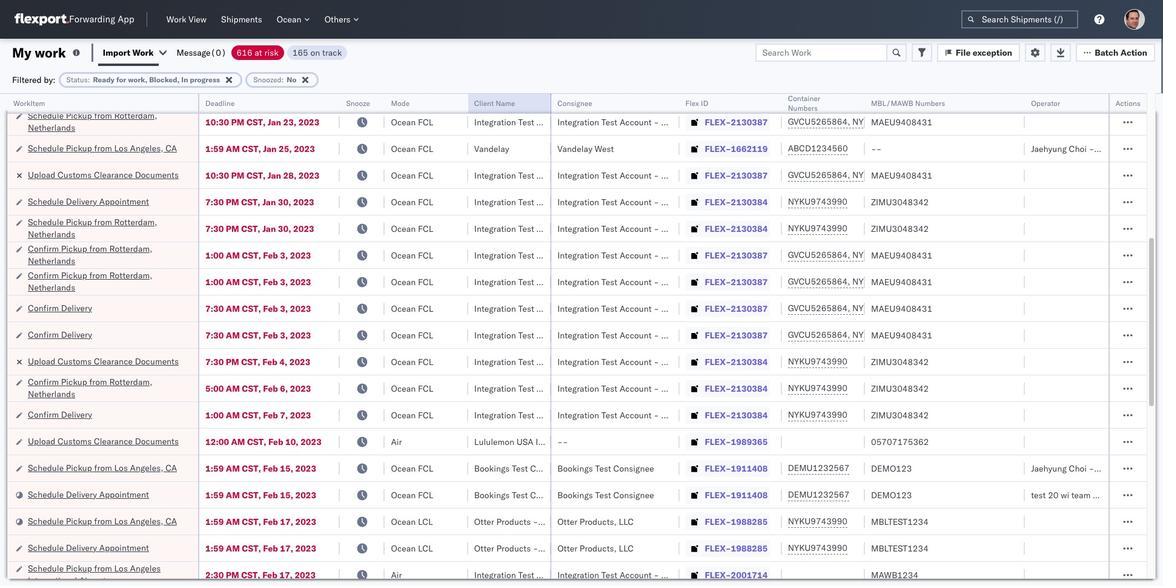 Task type: vqa. For each thing, say whether or not it's contained in the screenshot.
right sets
no



Task type: describe. For each thing, give the bounding box(es) containing it.
schedule pickup from los angeles, ca for 1:59 am cst, jan 25, 2023
[[28, 143, 177, 154]]

1 vertical spatial --
[[557, 436, 568, 447]]

track
[[322, 47, 342, 58]]

25,
[[279, 143, 292, 154]]

3 schedule pickup from rotterdam, netherlands link from the top
[[28, 216, 182, 240]]

12:00
[[205, 436, 229, 447]]

air for 2:30 pm cst, feb 17, 2023
[[391, 570, 402, 581]]

3 confirm pickup from rotterdam, netherlands button from the top
[[28, 376, 182, 401]]

upload customs clearance documents for 10:30 pm cst, jan 28, 2023
[[28, 169, 179, 180]]

pickup for third schedule pickup from rotterdam, netherlands link
[[66, 217, 92, 227]]

confirm delivery for 1:00 am cst, feb 7, 2023
[[28, 409, 92, 420]]

clearance for 10:30 pm cst, jan 28, 2023
[[94, 169, 133, 180]]

import
[[103, 47, 130, 58]]

7:30 pm cst, feb 4, 2023
[[205, 356, 310, 367]]

rotterdam, for 3rd confirm pickup from rotterdam, netherlands link from the bottom of the page
[[109, 243, 152, 254]]

1 flex-1988285 from the top
[[705, 516, 768, 527]]

upload customs clearance documents link for 7:30 pm cst, feb 4, 2023
[[28, 355, 179, 367]]

1989365
[[731, 436, 768, 447]]

rotterdam, for 1st confirm pickup from rotterdam, netherlands link from the bottom of the page
[[109, 376, 152, 387]]

4 gvcu5265864, nyku9743990 from the top
[[788, 250, 912, 260]]

batch
[[1095, 47, 1119, 58]]

from for 1:59 am cst, feb 17, 2023 schedule pickup from los angeles, ca link
[[94, 516, 112, 527]]

rotterdam, for 3rd schedule pickup from rotterdam, netherlands link from the bottom of the page
[[114, 83, 157, 94]]

12 lagerfeld from the top
[[679, 410, 715, 421]]

0 vertical spatial 17,
[[280, 516, 293, 527]]

11 karl from the top
[[661, 383, 677, 394]]

by:
[[44, 74, 55, 85]]

Search Shipments (/) text field
[[961, 10, 1078, 28]]

app
[[118, 14, 134, 25]]

9 integration test account - karl lagerfeld from the top
[[557, 330, 715, 341]]

test 20 wi team assignment
[[1031, 490, 1137, 501]]

work
[[35, 44, 66, 61]]

mawb1234
[[871, 570, 918, 581]]

1 30, from the top
[[278, 197, 291, 207]]

10:30 pm cst, jan 23, 2023 for second schedule pickup from rotterdam, netherlands link from the top
[[205, 117, 320, 128]]

confirm pickup from rotterdam, netherlands for 2nd confirm pickup from rotterdam, netherlands link
[[28, 270, 152, 293]]

12 integration test account - karl lagerfeld from the top
[[557, 410, 715, 421]]

1 horizontal spatial work
[[166, 14, 186, 25]]

1 llc from the top
[[619, 516, 634, 527]]

forwarding app link
[[15, 13, 134, 25]]

at
[[255, 47, 262, 58]]

rotterdam, for second schedule pickup from rotterdam, netherlands link from the top
[[114, 110, 157, 121]]

2 ocean lcl from the top
[[391, 543, 433, 554]]

consignee button
[[551, 96, 667, 108]]

from for third schedule pickup from rotterdam, netherlands link
[[94, 217, 112, 227]]

8 integration test account - karl lagerfeld from the top
[[557, 303, 715, 314]]

3 schedule pickup from rotterdam, netherlands button from the top
[[28, 216, 182, 241]]

6 gvcu5265864, from the top
[[788, 303, 850, 314]]

1911408 for schedule pickup from los angeles, ca
[[731, 463, 768, 474]]

deadline
[[205, 99, 235, 108]]

4 gvcu5265864, from the top
[[788, 250, 850, 260]]

schedule for third schedule pickup from rotterdam, netherlands link
[[28, 217, 64, 227]]

6 confirm from the top
[[28, 409, 59, 420]]

flex-2130387 for first schedule pickup from rotterdam, netherlands button
[[705, 90, 768, 101]]

3 lagerfeld from the top
[[679, 170, 715, 181]]

container
[[788, 94, 820, 103]]

digital
[[695, 570, 720, 581]]

19 flex- from the top
[[705, 570, 731, 581]]

lululemon
[[474, 436, 514, 447]]

work,
[[128, 75, 147, 84]]

1 gvcu5265864, from the top
[[788, 90, 850, 101]]

my work
[[12, 44, 66, 61]]

1:00 for 3rd confirm pickup from rotterdam, netherlands link from the bottom of the page
[[205, 250, 224, 261]]

flex-2130387 for first confirm pickup from rotterdam, netherlands button from the top of the page
[[705, 250, 768, 261]]

7,
[[280, 410, 288, 421]]

angeles
[[130, 563, 161, 574]]

12:00 am cst, feb 10, 2023
[[205, 436, 322, 447]]

schedule for schedule pickup from los angeles, ca link associated with 1:59 am cst, jan 25, 2023
[[28, 143, 64, 154]]

schedule pickup from los angeles, ca for 1:59 am cst, feb 15, 2023
[[28, 463, 177, 473]]

2:30 pm cst, feb 17, 2023
[[205, 570, 316, 581]]

10:30 pm cst, jan 28, 2023
[[205, 170, 320, 181]]

upload customs clearance documents button
[[28, 435, 179, 449]]

client
[[474, 99, 494, 108]]

1 mbltest1234 from the top
[[871, 516, 929, 527]]

0 horizontal spatial work
[[132, 47, 154, 58]]

flex-1662119
[[705, 143, 768, 154]]

from for 2nd confirm pickup from rotterdam, netherlands link
[[89, 270, 107, 281]]

test
[[1031, 490, 1046, 501]]

1 flex-2130384 from the top
[[705, 197, 768, 207]]

3 confirm from the top
[[28, 303, 59, 313]]

netherlands for 1st confirm pickup from rotterdam, netherlands link from the bottom of the page
[[28, 389, 75, 400]]

(0)
[[211, 47, 226, 58]]

2 2130384 from the top
[[731, 223, 768, 234]]

netherlands for 2nd confirm pickup from rotterdam, netherlands link
[[28, 282, 75, 293]]

flexport. image
[[15, 13, 69, 25]]

assignment
[[1093, 490, 1137, 501]]

11 ocean fcl from the top
[[391, 356, 433, 367]]

7 lagerfeld from the top
[[679, 277, 715, 287]]

angeles, for 1:59 am cst, feb 17, 2023
[[130, 516, 163, 527]]

1 products, from the top
[[580, 516, 617, 527]]

3 flex-2130384 from the top
[[705, 356, 768, 367]]

10 fcl from the top
[[418, 330, 433, 341]]

2 schedule pickup from rotterdam, netherlands link from the top
[[28, 109, 182, 134]]

team
[[1071, 490, 1091, 501]]

6,
[[280, 383, 288, 394]]

8 karl from the top
[[661, 303, 677, 314]]

2 products, from the top
[[580, 543, 617, 554]]

los inside schedule pickup from los angeles international airport
[[114, 563, 128, 574]]

wi
[[1061, 490, 1069, 501]]

4 ocean fcl from the top
[[391, 170, 433, 181]]

12 karl from the top
[[661, 410, 677, 421]]

action
[[1121, 47, 1147, 58]]

workitem button
[[7, 96, 186, 108]]

1 horizontal spatial --
[[871, 143, 882, 154]]

confirm delivery button for 7:30 am cst, feb 3, 2023
[[28, 302, 92, 315]]

20
[[1048, 490, 1059, 501]]

deadline button
[[199, 96, 328, 108]]

4 maeu9408431 from the top
[[871, 250, 932, 261]]

los for 1:59 am cst, feb 17, 2023
[[114, 516, 128, 527]]

5 2130387 from the top
[[731, 277, 768, 287]]

status : ready for work, blocked, in progress
[[66, 75, 220, 84]]

numbers for container numbers
[[788, 104, 818, 113]]

international
[[28, 575, 77, 586]]

schedule delivery appointment for 7:30 pm cst, jan 30, 2023
[[28, 196, 149, 207]]

10 resize handle column header from the left
[[1094, 94, 1108, 586]]

no
[[287, 75, 296, 84]]

17 flex- from the top
[[705, 516, 731, 527]]

consignee inside button
[[557, 99, 592, 108]]

client name
[[474, 99, 515, 108]]

10 integration from the top
[[557, 356, 599, 367]]

ca for 1:59 am cst, feb 15, 2023
[[165, 463, 177, 473]]

4 2130387 from the top
[[731, 250, 768, 261]]

filtered by:
[[12, 74, 55, 85]]

2 gvcu5265864, from the top
[[788, 116, 850, 127]]

2 7:30 from the top
[[205, 223, 224, 234]]

others
[[324, 14, 351, 25]]

11 lagerfeld from the top
[[679, 383, 715, 394]]

2 1:59 am cst, feb 17, 2023 from the top
[[205, 543, 316, 554]]

batch action
[[1095, 47, 1147, 58]]

1 1:59 am cst, feb 17, 2023 from the top
[[205, 516, 316, 527]]

3 1:00 from the top
[[205, 410, 224, 421]]

angeles, for 1:59 am cst, feb 15, 2023
[[130, 463, 163, 473]]

usa
[[517, 436, 534, 447]]

6 fcl from the top
[[418, 223, 433, 234]]

test
[[552, 436, 572, 447]]

schedule pickup from los angeles, ca link for 1:59 am cst, feb 15, 2023
[[28, 462, 177, 474]]

8 flex- from the top
[[705, 277, 731, 287]]

los for 1:59 am cst, feb 15, 2023
[[114, 463, 128, 473]]

schedule pickup from los angeles international airport button
[[28, 562, 182, 586]]

5 maeu9408431 from the top
[[871, 277, 932, 287]]

message
[[177, 47, 211, 58]]

1 confirm pickup from rotterdam, netherlands link from the top
[[28, 243, 182, 267]]

message (0)
[[177, 47, 226, 58]]

mbl/mawb numbers
[[871, 99, 945, 108]]

7 flex- from the top
[[705, 250, 731, 261]]

6 maeu9408431 from the top
[[871, 303, 932, 314]]

4,
[[279, 356, 287, 367]]

netherlands for third schedule pickup from rotterdam, netherlands link
[[28, 229, 75, 240]]

work view link
[[162, 12, 211, 27]]

snooze
[[346, 99, 370, 108]]

9 ocean fcl from the top
[[391, 303, 433, 314]]

2 otter products, llc from the top
[[557, 543, 634, 554]]

1 confirm from the top
[[28, 243, 59, 254]]

10 karl from the top
[[661, 356, 677, 367]]

1 flex- from the top
[[705, 90, 731, 101]]

1 zimu3048342 from the top
[[871, 197, 929, 207]]

netherlands for 3rd schedule pickup from rotterdam, netherlands link from the bottom of the page
[[28, 95, 75, 106]]

schedule pickup from rotterdam, netherlands for second schedule pickup from rotterdam, netherlands link from the top
[[28, 110, 157, 133]]

exception
[[973, 47, 1012, 58]]

file
[[956, 47, 971, 58]]

6 integration from the top
[[557, 250, 599, 261]]

9 fcl from the top
[[418, 303, 433, 314]]

17, for schedule pickup from los angeles international airport
[[279, 570, 293, 581]]

5 2130384 from the top
[[731, 410, 768, 421]]

1:59 for 1:59 am cst, feb 17, 2023's schedule pickup from los angeles, ca button
[[205, 516, 224, 527]]

5:00 am cst, feb 6, 2023
[[205, 383, 311, 394]]

flex
[[685, 99, 699, 108]]

documents for 10:30
[[135, 169, 179, 180]]

work view
[[166, 14, 207, 25]]

on
[[310, 47, 320, 58]]

4 flex-2130384 from the top
[[705, 383, 768, 394]]

shipments link
[[216, 12, 267, 27]]

2 llc from the top
[[619, 543, 634, 554]]

customs inside button
[[58, 436, 92, 447]]

2001714
[[731, 570, 768, 581]]

1 karl from the top
[[661, 90, 677, 101]]

western
[[661, 570, 693, 581]]

12 fcl from the top
[[418, 383, 433, 394]]

2 products from the top
[[496, 543, 531, 554]]

5 1:59 from the top
[[205, 543, 224, 554]]

delivery for 1:59 am cst, feb 15, 2023
[[66, 489, 97, 500]]

forwarding
[[69, 14, 115, 25]]

import work
[[103, 47, 154, 58]]

1:59 am cst, feb 15, 2023 for schedule pickup from los angeles, ca
[[205, 463, 316, 474]]

3, for first confirm pickup from rotterdam, netherlands button from the top of the page
[[280, 250, 288, 261]]

3, for second confirm pickup from rotterdam, netherlands button
[[280, 277, 288, 287]]

2 gvcu5265864, nyku9743990 from the top
[[788, 116, 912, 127]]

client name button
[[468, 96, 539, 108]]

10:30 for second schedule pickup from rotterdam, netherlands link from the top
[[205, 117, 229, 128]]

west
[[595, 143, 614, 154]]

3 fcl from the top
[[418, 143, 433, 154]]

3 ocean fcl from the top
[[391, 143, 433, 154]]

10 lagerfeld from the top
[[679, 356, 715, 367]]

1 confirm pickup from rotterdam, netherlands button from the top
[[28, 243, 182, 268]]

13 flex- from the top
[[705, 410, 731, 421]]

pickup for schedule pickup from los angeles, ca link corresponding to 1:59 am cst, feb 15, 2023
[[66, 463, 92, 473]]

11 flex- from the top
[[705, 356, 731, 367]]

05707175362
[[871, 436, 929, 447]]

9 karl from the top
[[661, 330, 677, 341]]

1662119
[[731, 143, 768, 154]]

8 integration from the top
[[557, 303, 599, 314]]

forwarding app
[[69, 14, 134, 25]]

workitem
[[13, 99, 45, 108]]

flex id button
[[679, 96, 770, 108]]

schedule for schedule pickup from los angeles, ca link corresponding to 1:59 am cst, feb 15, 2023
[[28, 463, 64, 473]]

pickup for schedule pickup from los angeles international airport link
[[66, 563, 92, 574]]

1:59 for schedule pickup from los angeles, ca button related to 1:59 am cst, feb 15, 2023
[[205, 463, 224, 474]]

9 lagerfeld from the top
[[679, 330, 715, 341]]

inc.
[[536, 436, 550, 447]]

from for 1st confirm pickup from rotterdam, netherlands link from the bottom of the page
[[89, 376, 107, 387]]

3 zimu3048342 from the top
[[871, 356, 929, 367]]

resize handle column header for workitem
[[184, 94, 198, 586]]

2 2130387 from the top
[[731, 117, 768, 128]]

2 7:30 pm cst, jan 30, 2023 from the top
[[205, 223, 314, 234]]

4 lagerfeld from the top
[[679, 197, 715, 207]]

demo123 for schedule pickup from los angeles, ca
[[871, 463, 912, 474]]

others button
[[320, 12, 364, 27]]

2 confirm delivery button from the top
[[28, 329, 92, 342]]

2 1:00 am cst, feb 3, 2023 from the top
[[205, 277, 311, 287]]

schedule pickup from los angeles, ca button for 1:59 am cst, jan 25, 2023
[[28, 142, 177, 155]]

from for 3rd confirm pickup from rotterdam, netherlands link from the bottom of the page
[[89, 243, 107, 254]]

for
[[116, 75, 126, 84]]

my
[[12, 44, 31, 61]]

container numbers
[[788, 94, 820, 113]]

progress
[[190, 75, 220, 84]]

blocked,
[[149, 75, 180, 84]]

9 flex- from the top
[[705, 303, 731, 314]]



Task type: locate. For each thing, give the bounding box(es) containing it.
1 vertical spatial ocean lcl
[[391, 543, 433, 554]]

ocean
[[277, 14, 301, 25], [391, 90, 416, 101], [391, 117, 416, 128], [391, 143, 416, 154], [391, 170, 416, 181], [391, 197, 416, 207], [391, 223, 416, 234], [391, 250, 416, 261], [391, 277, 416, 287], [391, 303, 416, 314], [391, 330, 416, 341], [391, 356, 416, 367], [391, 383, 416, 394], [391, 410, 416, 421], [391, 463, 416, 474], [391, 490, 416, 501], [391, 516, 416, 527], [391, 543, 416, 554]]

ready
[[93, 75, 114, 84]]

0 vertical spatial confirm delivery button
[[28, 302, 92, 315]]

confirm delivery button for 1:00 am cst, feb 7, 2023
[[28, 409, 92, 422]]

confirm delivery button
[[28, 302, 92, 315], [28, 329, 92, 342], [28, 409, 92, 422]]

0 vertical spatial 7:30 pm cst, jan 30, 2023
[[205, 197, 314, 207]]

resize handle column header for consignee
[[665, 94, 679, 586]]

3 schedule delivery appointment link from the top
[[28, 542, 149, 554]]

165
[[292, 47, 308, 58]]

1:59 am cst, feb 15, 2023
[[205, 463, 316, 474], [205, 490, 316, 501]]

1 schedule pickup from rotterdam, netherlands button from the top
[[28, 83, 182, 108]]

0 vertical spatial products
[[496, 516, 531, 527]]

schedule pickup from los angeles, ca link for 1:59 am cst, feb 17, 2023
[[28, 515, 177, 527]]

flex-1911408
[[705, 463, 768, 474], [705, 490, 768, 501]]

14 ocean fcl from the top
[[391, 463, 433, 474]]

schedule pickup from los angeles, ca up schedule pickup from los angeles international airport link
[[28, 516, 177, 527]]

10:30 pm cst, jan 23, 2023 for 3rd schedule pickup from rotterdam, netherlands link from the bottom of the page
[[205, 90, 320, 101]]

flex-1911408 for schedule delivery appointment
[[705, 490, 768, 501]]

7 fcl from the top
[[418, 250, 433, 261]]

1 vertical spatial 1:59 am cst, feb 15, 2023
[[205, 490, 316, 501]]

1 fcl from the top
[[418, 90, 433, 101]]

2 1:00 from the top
[[205, 277, 224, 287]]

0 vertical spatial flex-1988285
[[705, 516, 768, 527]]

schedule delivery appointment button for 7:30 pm cst, jan 30, 2023
[[28, 195, 149, 209]]

5 schedule from the top
[[28, 217, 64, 227]]

from for schedule pickup from los angeles international airport link
[[94, 563, 112, 574]]

customs
[[58, 169, 92, 180], [58, 356, 92, 367], [58, 436, 92, 447]]

3 karl from the top
[[661, 170, 677, 181]]

schedule pickup from los angeles, ca for 1:59 am cst, feb 17, 2023
[[28, 516, 177, 527]]

0 vertical spatial lcl
[[418, 516, 433, 527]]

schedule for 3rd schedule delivery appointment "link" from the top
[[28, 542, 64, 553]]

upload
[[28, 169, 55, 180], [28, 356, 55, 367], [28, 436, 55, 447]]

resize handle column header for client name
[[537, 94, 551, 586]]

1 vertical spatial 30,
[[278, 223, 291, 234]]

mbltest1234
[[871, 516, 929, 527], [871, 543, 929, 554]]

23, down no
[[283, 90, 296, 101]]

schedule pickup from los angeles, ca button for 1:59 am cst, feb 15, 2023
[[28, 462, 177, 475]]

4 2130384 from the top
[[731, 383, 768, 394]]

4 schedule from the top
[[28, 196, 64, 207]]

otter
[[474, 516, 494, 527], [557, 516, 577, 527], [474, 543, 494, 554], [557, 543, 577, 554]]

6 lagerfeld from the top
[[679, 250, 715, 261]]

0 vertical spatial schedule pickup from rotterdam, netherlands button
[[28, 83, 182, 108]]

10:30 down deadline
[[205, 117, 229, 128]]

0 vertical spatial 30,
[[278, 197, 291, 207]]

1 schedule from the top
[[28, 83, 64, 94]]

1 vertical spatial schedule pickup from los angeles, ca
[[28, 463, 177, 473]]

3 confirm delivery link from the top
[[28, 409, 92, 421]]

1 vertical spatial 7:30 pm cst, jan 30, 2023
[[205, 223, 314, 234]]

abcd1234560
[[788, 143, 848, 154]]

0 vertical spatial schedule delivery appointment link
[[28, 195, 149, 207]]

-- right inc.
[[557, 436, 568, 447]]

3 confirm pickup from rotterdam, netherlands from the top
[[28, 376, 152, 400]]

5 confirm from the top
[[28, 376, 59, 387]]

1 vertical spatial customs
[[58, 356, 92, 367]]

2 vertical spatial customs
[[58, 436, 92, 447]]

schedule for schedule delivery appointment "link" for 7:30
[[28, 196, 64, 207]]

upload for 10:30 pm cst, jan 28, 2023
[[28, 169, 55, 180]]

3 gvcu5265864, from the top
[[788, 170, 850, 181]]

confirm pickup from rotterdam, netherlands button
[[28, 243, 182, 268], [28, 269, 182, 295], [28, 376, 182, 401]]

schedule delivery appointment link for 1:59
[[28, 489, 149, 501]]

from for schedule pickup from los angeles, ca link associated with 1:59 am cst, jan 25, 2023
[[94, 143, 112, 154]]

confirm pickup from rotterdam, netherlands for 1st confirm pickup from rotterdam, netherlands link from the bottom of the page
[[28, 376, 152, 400]]

los down upload customs clearance documents button
[[114, 463, 128, 473]]

1 confirm delivery from the top
[[28, 303, 92, 313]]

0 vertical spatial 1911408
[[731, 463, 768, 474]]

integration test account - western digital
[[557, 570, 720, 581]]

30,
[[278, 197, 291, 207], [278, 223, 291, 234]]

mbl/mawb numbers button
[[865, 96, 1013, 108]]

0 vertical spatial customs
[[58, 169, 92, 180]]

mode button
[[385, 96, 456, 108]]

from for 3rd schedule pickup from rotterdam, netherlands link from the bottom of the page
[[94, 83, 112, 94]]

1 vertical spatial upload
[[28, 356, 55, 367]]

1 ocean lcl from the top
[[391, 516, 433, 527]]

numbers for mbl/mawb numbers
[[915, 99, 945, 108]]

am
[[226, 143, 240, 154], [226, 250, 240, 261], [226, 277, 240, 287], [226, 303, 240, 314], [226, 330, 240, 341], [226, 383, 240, 394], [226, 410, 240, 421], [231, 436, 245, 447], [226, 463, 240, 474], [226, 490, 240, 501], [226, 516, 240, 527], [226, 543, 240, 554]]

14 fcl from the top
[[418, 463, 433, 474]]

28,
[[283, 170, 296, 181]]

1:59 for schedule pickup from los angeles, ca button corresponding to 1:59 am cst, jan 25, 2023
[[205, 143, 224, 154]]

2 vertical spatial schedule pickup from los angeles, ca link
[[28, 515, 177, 527]]

snoozed : no
[[253, 75, 296, 84]]

15 flex- from the top
[[705, 463, 731, 474]]

1 vertical spatial confirm delivery
[[28, 329, 92, 340]]

1 vertical spatial 1:59 am cst, feb 17, 2023
[[205, 543, 316, 554]]

10:30 for 3rd schedule pickup from rotterdam, netherlands link from the bottom of the page
[[205, 90, 229, 101]]

1 lagerfeld from the top
[[679, 90, 715, 101]]

2 vertical spatial upload customs clearance documents link
[[28, 435, 179, 447]]

1 products from the top
[[496, 516, 531, 527]]

: for status
[[88, 75, 90, 84]]

5 flex-2130384 from the top
[[705, 410, 768, 421]]

schedule pickup from los angeles international airport link
[[28, 562, 182, 586]]

1 7:30 am cst, feb 3, 2023 from the top
[[205, 303, 311, 314]]

1 vertical spatial 10:30
[[205, 117, 229, 128]]

schedule pickup from los angeles, ca button up schedule pickup from los angeles international airport link
[[28, 515, 177, 529]]

ocean button
[[272, 12, 315, 27]]

1 vertical spatial 7:30 am cst, feb 3, 2023
[[205, 330, 311, 341]]

7 resize handle column header from the left
[[767, 94, 782, 586]]

0 vertical spatial confirm pickup from rotterdam, netherlands link
[[28, 243, 182, 267]]

5 integration from the top
[[557, 223, 599, 234]]

0 vertical spatial --
[[871, 143, 882, 154]]

file exception
[[956, 47, 1012, 58]]

pickup inside schedule pickup from los angeles international airport
[[66, 563, 92, 574]]

1 resize handle column header from the left
[[184, 94, 198, 586]]

snoozed
[[253, 75, 281, 84]]

1 vertical spatial flex-1988285
[[705, 543, 768, 554]]

clearance inside button
[[94, 436, 133, 447]]

0 vertical spatial otter products, llc
[[557, 516, 634, 527]]

actions
[[1116, 99, 1141, 108]]

netherlands
[[28, 95, 75, 106], [28, 122, 75, 133], [28, 229, 75, 240], [28, 255, 75, 266], [28, 282, 75, 293], [28, 389, 75, 400]]

upload customs clearance documents
[[28, 169, 179, 180], [28, 356, 179, 367], [28, 436, 179, 447]]

resize handle column header for deadline
[[326, 94, 340, 586]]

delivery for 7:30 pm cst, jan 30, 2023
[[66, 196, 97, 207]]

0 vertical spatial air
[[391, 436, 402, 447]]

15, for schedule delivery appointment
[[280, 490, 293, 501]]

2 zimu3048342 from the top
[[871, 223, 929, 234]]

schedule pickup from los angeles, ca link
[[28, 142, 177, 154], [28, 462, 177, 474], [28, 515, 177, 527]]

appointment for 1:59 am cst, feb 15, 2023
[[99, 489, 149, 500]]

schedule delivery appointment link for 7:30
[[28, 195, 149, 207]]

from inside schedule pickup from los angeles international airport
[[94, 563, 112, 574]]

appointment for 7:30 pm cst, jan 30, 2023
[[99, 196, 149, 207]]

pickup for schedule pickup from los angeles, ca link associated with 1:59 am cst, jan 25, 2023
[[66, 143, 92, 154]]

9 resize handle column header from the left
[[1011, 94, 1025, 586]]

10:30 pm cst, jan 23, 2023
[[205, 90, 320, 101], [205, 117, 320, 128]]

1 vertical spatial 1988285
[[731, 543, 768, 554]]

2 vertical spatial clearance
[[94, 436, 133, 447]]

schedule pickup from los angeles, ca button down upload customs clearance documents button
[[28, 462, 177, 475]]

work
[[166, 14, 186, 25], [132, 47, 154, 58]]

1 vertical spatial confirm pickup from rotterdam, netherlands link
[[28, 269, 182, 293]]

los up schedule pickup from los angeles international airport link
[[114, 516, 128, 527]]

1 flex-1911408 from the top
[[705, 463, 768, 474]]

1 vertical spatial lcl
[[418, 543, 433, 554]]

2 lcl from the top
[[418, 543, 433, 554]]

numbers inside container numbers
[[788, 104, 818, 113]]

1:59 am cst, feb 17, 2023
[[205, 516, 316, 527], [205, 543, 316, 554]]

vandelay for vandelay
[[474, 143, 509, 154]]

1 otter products - test account from the top
[[474, 516, 591, 527]]

2 vandelay from the left
[[557, 143, 592, 154]]

documents inside button
[[135, 436, 179, 447]]

airport
[[79, 575, 106, 586]]

2 vertical spatial confirm pickup from rotterdam, netherlands link
[[28, 376, 182, 400]]

2 vertical spatial 17,
[[279, 570, 293, 581]]

jan
[[268, 90, 281, 101], [268, 117, 281, 128], [263, 143, 277, 154], [268, 170, 281, 181], [262, 197, 276, 207], [262, 223, 276, 234]]

demo123
[[871, 463, 912, 474], [871, 490, 912, 501]]

1 1988285 from the top
[[731, 516, 768, 527]]

5 resize handle column header from the left
[[537, 94, 551, 586]]

nyku9743990
[[852, 90, 912, 101], [852, 116, 912, 127], [852, 170, 912, 181], [788, 196, 847, 207], [788, 223, 847, 234], [852, 250, 912, 260], [852, 276, 912, 287], [852, 303, 912, 314], [852, 330, 912, 340], [788, 356, 847, 367], [788, 383, 847, 394], [788, 410, 847, 420], [788, 516, 847, 527], [788, 543, 847, 554]]

1 vertical spatial schedule delivery appointment
[[28, 489, 149, 500]]

1 vertical spatial documents
[[135, 356, 179, 367]]

filtered
[[12, 74, 42, 85]]

1 vertical spatial air
[[391, 570, 402, 581]]

15 ocean fcl from the top
[[391, 490, 433, 501]]

1 vertical spatial otter products - test account
[[474, 543, 591, 554]]

schedule pickup from los angeles, ca down upload customs clearance documents button
[[28, 463, 177, 473]]

numbers
[[915, 99, 945, 108], [788, 104, 818, 113]]

pickup for second schedule pickup from rotterdam, netherlands link from the top
[[66, 110, 92, 121]]

0 vertical spatial schedule delivery appointment button
[[28, 195, 149, 209]]

0 vertical spatial llc
[[619, 516, 634, 527]]

integration
[[557, 90, 599, 101], [557, 117, 599, 128], [557, 170, 599, 181], [557, 197, 599, 207], [557, 223, 599, 234], [557, 250, 599, 261], [557, 277, 599, 287], [557, 303, 599, 314], [557, 330, 599, 341], [557, 356, 599, 367], [557, 383, 599, 394], [557, 410, 599, 421], [557, 570, 599, 581]]

0 horizontal spatial vandelay
[[474, 143, 509, 154]]

1:59
[[205, 143, 224, 154], [205, 463, 224, 474], [205, 490, 224, 501], [205, 516, 224, 527], [205, 543, 224, 554]]

1 vertical spatial schedule pickup from rotterdam, netherlands button
[[28, 109, 182, 135]]

ca
[[165, 143, 177, 154], [165, 463, 177, 473], [165, 516, 177, 527]]

los for 1:59 am cst, jan 25, 2023
[[114, 143, 128, 154]]

Search Work text field
[[755, 43, 887, 61]]

schedule inside schedule pickup from los angeles international airport
[[28, 563, 64, 574]]

1 vertical spatial demu1232567
[[788, 489, 850, 500]]

2 vertical spatial angeles,
[[130, 516, 163, 527]]

2130387
[[731, 90, 768, 101], [731, 117, 768, 128], [731, 170, 768, 181], [731, 250, 768, 261], [731, 277, 768, 287], [731, 303, 768, 314], [731, 330, 768, 341]]

0 vertical spatial 23,
[[283, 90, 296, 101]]

products,
[[580, 516, 617, 527], [580, 543, 617, 554]]

flex-2001714
[[705, 570, 768, 581]]

name
[[496, 99, 515, 108]]

lagerfeld
[[679, 90, 715, 101], [679, 117, 715, 128], [679, 170, 715, 181], [679, 197, 715, 207], [679, 223, 715, 234], [679, 250, 715, 261], [679, 277, 715, 287], [679, 303, 715, 314], [679, 330, 715, 341], [679, 356, 715, 367], [679, 383, 715, 394], [679, 410, 715, 421]]

0 vertical spatial 1:00 am cst, feb 3, 2023
[[205, 250, 311, 261]]

1 vertical spatial 1:00 am cst, feb 3, 2023
[[205, 277, 311, 287]]

vandelay down client name
[[474, 143, 509, 154]]

2 15, from the top
[[280, 490, 293, 501]]

4 integration test account - karl lagerfeld from the top
[[557, 197, 715, 207]]

in
[[181, 75, 188, 84]]

schedule pickup from los angeles, ca
[[28, 143, 177, 154], [28, 463, 177, 473], [28, 516, 177, 527]]

1 ocean fcl from the top
[[391, 90, 433, 101]]

pm
[[231, 90, 244, 101], [231, 117, 244, 128], [231, 170, 244, 181], [226, 197, 239, 207], [226, 223, 239, 234], [226, 356, 239, 367], [226, 570, 239, 581]]

1 7:30 from the top
[[205, 197, 224, 207]]

2 mbltest1234 from the top
[[871, 543, 929, 554]]

maeu9408431
[[871, 90, 932, 101], [871, 117, 932, 128], [871, 170, 932, 181], [871, 250, 932, 261], [871, 277, 932, 287], [871, 303, 932, 314], [871, 330, 932, 341]]

1 vertical spatial 15,
[[280, 490, 293, 501]]

upload customs clearance documents for 7:30 pm cst, feb 4, 2023
[[28, 356, 179, 367]]

upload customs clearance documents link for 10:30 pm cst, jan 28, 2023
[[28, 169, 179, 181]]

2 30, from the top
[[278, 223, 291, 234]]

resize handle column header
[[184, 94, 198, 586], [326, 94, 340, 586], [370, 94, 385, 586], [454, 94, 468, 586], [537, 94, 551, 586], [665, 94, 679, 586], [767, 94, 782, 586], [851, 94, 865, 586], [1011, 94, 1025, 586], [1094, 94, 1108, 586], [1132, 94, 1147, 586]]

air
[[391, 436, 402, 447], [391, 570, 402, 581]]

0 vertical spatial 1988285
[[731, 516, 768, 527]]

4 7:30 from the top
[[205, 330, 224, 341]]

10:30 down 1:59 am cst, jan 25, 2023
[[205, 170, 229, 181]]

confirm delivery link
[[28, 302, 92, 314], [28, 329, 92, 341], [28, 409, 92, 421]]

0 horizontal spatial --
[[557, 436, 568, 447]]

flex-2130387 for 2nd confirm delivery button
[[705, 330, 768, 341]]

1 vertical spatial schedule pickup from los angeles, ca link
[[28, 462, 177, 474]]

ocean inside button
[[277, 14, 301, 25]]

0 vertical spatial schedule pickup from los angeles, ca button
[[28, 142, 177, 155]]

0 vertical spatial demo123
[[871, 463, 912, 474]]

: left ready on the top of the page
[[88, 75, 90, 84]]

2 documents from the top
[[135, 356, 179, 367]]

netherlands for 3rd confirm pickup from rotterdam, netherlands link from the bottom of the page
[[28, 255, 75, 266]]

2 vertical spatial confirm delivery
[[28, 409, 92, 420]]

angeles, for 1:59 am cst, jan 25, 2023
[[130, 143, 163, 154]]

-- down mbl/mawb
[[871, 143, 882, 154]]

16 flex- from the top
[[705, 490, 731, 501]]

3 schedule pickup from rotterdam, netherlands from the top
[[28, 217, 157, 240]]

2 ca from the top
[[165, 463, 177, 473]]

1 vertical spatial schedule pickup from los angeles, ca button
[[28, 462, 177, 475]]

5:00
[[205, 383, 224, 394]]

1 2130384 from the top
[[731, 197, 768, 207]]

3 upload customs clearance documents link from the top
[[28, 435, 179, 447]]

2 : from the left
[[281, 75, 284, 84]]

3 maeu9408431 from the top
[[871, 170, 932, 181]]

3 schedule delivery appointment button from the top
[[28, 542, 149, 555]]

schedule delivery appointment
[[28, 196, 149, 207], [28, 489, 149, 500], [28, 542, 149, 553]]

upload for 7:30 pm cst, feb 4, 2023
[[28, 356, 55, 367]]

pickup for 3rd schedule pickup from rotterdam, netherlands link from the bottom of the page
[[66, 83, 92, 94]]

work right import
[[132, 47, 154, 58]]

7 gvcu5265864, nyku9743990 from the top
[[788, 330, 912, 340]]

0 vertical spatial schedule pickup from rotterdam, netherlands
[[28, 83, 157, 106]]

2 schedule pickup from rotterdam, netherlands button from the top
[[28, 109, 182, 135]]

3 confirm delivery from the top
[[28, 409, 92, 420]]

0 horizontal spatial numbers
[[788, 104, 818, 113]]

2 clearance from the top
[[94, 356, 133, 367]]

los down "workitem" button at the left of page
[[114, 143, 128, 154]]

1 vertical spatial flex-1911408
[[705, 490, 768, 501]]

0 vertical spatial documents
[[135, 169, 179, 180]]

gvcu5265864, nyku9743990
[[788, 90, 912, 101], [788, 116, 912, 127], [788, 170, 912, 181], [788, 250, 912, 260], [788, 276, 912, 287], [788, 303, 912, 314], [788, 330, 912, 340]]

ca for 1:59 am cst, jan 25, 2023
[[165, 143, 177, 154]]

gvcu5265864,
[[788, 90, 850, 101], [788, 116, 850, 127], [788, 170, 850, 181], [788, 250, 850, 260], [788, 276, 850, 287], [788, 303, 850, 314], [788, 330, 850, 340]]

: left no
[[281, 75, 284, 84]]

616 at risk
[[237, 47, 279, 58]]

4 fcl from the top
[[418, 170, 433, 181]]

2 schedule delivery appointment button from the top
[[28, 489, 149, 502]]

1 vertical spatial ca
[[165, 463, 177, 473]]

3 integration test account - karl lagerfeld from the top
[[557, 170, 715, 181]]

1 vertical spatial confirm delivery link
[[28, 329, 92, 341]]

schedule pickup from los angeles, ca link down "workitem" button at the left of page
[[28, 142, 177, 154]]

schedule pickup from los angeles, ca button
[[28, 142, 177, 155], [28, 462, 177, 475], [28, 515, 177, 529]]

2 resize handle column header from the left
[[326, 94, 340, 586]]

angeles,
[[130, 143, 163, 154], [130, 463, 163, 473], [130, 516, 163, 527]]

schedule pickup from rotterdam, netherlands button
[[28, 83, 182, 108], [28, 109, 182, 135], [28, 216, 182, 241]]

0 vertical spatial ca
[[165, 143, 177, 154]]

from for second schedule pickup from rotterdam, netherlands link from the top
[[94, 110, 112, 121]]

2 schedule pickup from los angeles, ca link from the top
[[28, 462, 177, 474]]

1 vertical spatial confirm delivery button
[[28, 329, 92, 342]]

netherlands for second schedule pickup from rotterdam, netherlands link from the top
[[28, 122, 75, 133]]

2 maeu9408431 from the top
[[871, 117, 932, 128]]

id
[[701, 99, 708, 108]]

1 integration test account - karl lagerfeld from the top
[[557, 90, 715, 101]]

1 vertical spatial 1911408
[[731, 490, 768, 501]]

1 vertical spatial clearance
[[94, 356, 133, 367]]

0 vertical spatial schedule delivery appointment
[[28, 196, 149, 207]]

1 vertical spatial upload customs clearance documents link
[[28, 355, 179, 367]]

13 ocean fcl from the top
[[391, 410, 433, 421]]

clearance for 7:30 pm cst, feb 4, 2023
[[94, 356, 133, 367]]

11 resize handle column header from the left
[[1132, 94, 1147, 586]]

7 maeu9408431 from the top
[[871, 330, 932, 341]]

5 fcl from the top
[[418, 197, 433, 207]]

demu1232567 for schedule delivery appointment
[[788, 489, 850, 500]]

schedule for schedule pickup from los angeles international airport link
[[28, 563, 64, 574]]

flex-2130384 button
[[685, 194, 770, 211], [685, 194, 770, 211], [685, 220, 770, 237], [685, 220, 770, 237], [685, 353, 770, 370], [685, 353, 770, 370], [685, 380, 770, 397], [685, 380, 770, 397], [685, 407, 770, 424], [685, 407, 770, 424]]

schedule pickup from los angeles international airport
[[28, 563, 161, 586]]

1 vertical spatial demo123
[[871, 490, 912, 501]]

0 vertical spatial angeles,
[[130, 143, 163, 154]]

10:30 pm cst, jan 23, 2023 down deadline button
[[205, 117, 320, 128]]

2:30
[[205, 570, 224, 581]]

1 horizontal spatial :
[[281, 75, 284, 84]]

schedule pickup from los angeles, ca down "workitem" button at the left of page
[[28, 143, 177, 154]]

confirm delivery link for 7:30
[[28, 302, 92, 314]]

flex-2130387 for second confirm pickup from rotterdam, netherlands button
[[705, 277, 768, 287]]

2 vertical spatial appointment
[[99, 542, 149, 553]]

0 vertical spatial schedule pickup from los angeles, ca link
[[28, 142, 177, 154]]

3 ca from the top
[[165, 516, 177, 527]]

0 vertical spatial 15,
[[280, 463, 293, 474]]

delivery for 1:00 am cst, feb 7, 2023
[[61, 409, 92, 420]]

rotterdam, for third schedule pickup from rotterdam, netherlands link
[[114, 217, 157, 227]]

1911408 for schedule delivery appointment
[[731, 490, 768, 501]]

8 fcl from the top
[[418, 277, 433, 287]]

0 vertical spatial confirm pickup from rotterdam, netherlands
[[28, 243, 152, 266]]

7 integration test account - karl lagerfeld from the top
[[557, 277, 715, 287]]

ocean lcl
[[391, 516, 433, 527], [391, 543, 433, 554]]

los
[[114, 143, 128, 154], [114, 463, 128, 473], [114, 516, 128, 527], [114, 563, 128, 574]]

numbers right mbl/mawb
[[915, 99, 945, 108]]

schedule for schedule delivery appointment "link" related to 1:59
[[28, 489, 64, 500]]

los left angeles
[[114, 563, 128, 574]]

2 ocean fcl from the top
[[391, 117, 433, 128]]

0 vertical spatial ocean lcl
[[391, 516, 433, 527]]

2130384
[[731, 197, 768, 207], [731, 223, 768, 234], [731, 356, 768, 367], [731, 383, 768, 394], [731, 410, 768, 421]]

2 vertical spatial confirm pickup from rotterdam, netherlands
[[28, 376, 152, 400]]

schedule pickup from rotterdam, netherlands
[[28, 83, 157, 106], [28, 110, 157, 133], [28, 217, 157, 240]]

0 vertical spatial 10:30 pm cst, jan 23, 2023
[[205, 90, 320, 101]]

0 vertical spatial upload
[[28, 169, 55, 180]]

flex-1911408 for schedule pickup from los angeles, ca
[[705, 463, 768, 474]]

rotterdam, for 2nd confirm pickup from rotterdam, netherlands link
[[109, 270, 152, 281]]

schedule pickup from los angeles, ca link up schedule pickup from los angeles international airport link
[[28, 515, 177, 527]]

2 vertical spatial schedule delivery appointment link
[[28, 542, 149, 554]]

schedule pickup from los angeles, ca link down upload customs clearance documents button
[[28, 462, 177, 474]]

confirm delivery link for 1:00
[[28, 409, 92, 421]]

7:30 pm cst, jan 30, 2023
[[205, 197, 314, 207], [205, 223, 314, 234]]

1 vertical spatial angeles,
[[130, 463, 163, 473]]

vandelay for vandelay west
[[557, 143, 592, 154]]

23, up 25,
[[283, 117, 296, 128]]

1 vertical spatial 10:30 pm cst, jan 23, 2023
[[205, 117, 320, 128]]

vandelay left west
[[557, 143, 592, 154]]

3,
[[280, 250, 288, 261], [280, 277, 288, 287], [280, 303, 288, 314], [280, 330, 288, 341]]

23,
[[283, 90, 296, 101], [283, 117, 296, 128]]

flex-2130387 for second schedule pickup from rotterdam, netherlands button from the bottom
[[705, 117, 768, 128]]

zimu3048342
[[871, 197, 929, 207], [871, 223, 929, 234], [871, 356, 929, 367], [871, 383, 929, 394], [871, 410, 929, 421]]

1:59 am cst, feb 15, 2023 for schedule delivery appointment
[[205, 490, 316, 501]]

-
[[654, 90, 659, 101], [654, 117, 659, 128], [871, 143, 876, 154], [876, 143, 882, 154], [654, 170, 659, 181], [654, 197, 659, 207], [654, 223, 659, 234], [654, 250, 659, 261], [654, 277, 659, 287], [654, 303, 659, 314], [654, 330, 659, 341], [654, 356, 659, 367], [654, 383, 659, 394], [654, 410, 659, 421], [557, 436, 563, 447], [563, 436, 568, 447], [533, 516, 538, 527], [533, 543, 538, 554], [654, 570, 659, 581]]

: for snoozed
[[281, 75, 284, 84]]

demo123 for schedule delivery appointment
[[871, 490, 912, 501]]

1 schedule pickup from rotterdam, netherlands link from the top
[[28, 83, 182, 107]]

schedule for second schedule pickup from rotterdam, netherlands link from the top
[[28, 110, 64, 121]]

2 schedule delivery appointment from the top
[[28, 489, 149, 500]]

10,
[[285, 436, 298, 447]]

2 customs from the top
[[58, 356, 92, 367]]

10:30 pm cst, jan 23, 2023 down snoozed
[[205, 90, 320, 101]]

0 vertical spatial otter products - test account
[[474, 516, 591, 527]]

demu1232567 for schedule pickup from los angeles, ca
[[788, 463, 850, 474]]

work left 'view'
[[166, 14, 186, 25]]

0 vertical spatial schedule pickup from los angeles, ca
[[28, 143, 177, 154]]

17,
[[280, 516, 293, 527], [280, 543, 293, 554], [279, 570, 293, 581]]

1 vertical spatial confirm pickup from rotterdam, netherlands button
[[28, 269, 182, 295]]

1 vertical spatial otter products, llc
[[557, 543, 634, 554]]

1 vertical spatial confirm pickup from rotterdam, netherlands
[[28, 270, 152, 293]]

pickup for 1:59 am cst, feb 17, 2023 schedule pickup from los angeles, ca link
[[66, 516, 92, 527]]

schedule delivery appointment button for 1:59 am cst, feb 15, 2023
[[28, 489, 149, 502]]

3 2130384 from the top
[[731, 356, 768, 367]]

5 karl from the top
[[661, 223, 677, 234]]

3 flex-2130387 from the top
[[705, 170, 768, 181]]

customs for 10:30 pm cst, jan 28, 2023
[[58, 169, 92, 180]]

0 vertical spatial upload customs clearance documents link
[[28, 169, 179, 181]]

1 horizontal spatial vandelay
[[557, 143, 592, 154]]

1 netherlands from the top
[[28, 95, 75, 106]]

2 schedule pickup from los angeles, ca button from the top
[[28, 462, 177, 475]]

vandelay west
[[557, 143, 614, 154]]

0 vertical spatial confirm delivery
[[28, 303, 92, 313]]

schedule pickup from rotterdam, netherlands for 3rd schedule pickup from rotterdam, netherlands link from the bottom of the page
[[28, 83, 157, 106]]

2 vertical spatial ca
[[165, 516, 177, 527]]

1 gvcu5265864, nyku9743990 from the top
[[788, 90, 912, 101]]

0 vertical spatial 1:00
[[205, 250, 224, 261]]

0 vertical spatial appointment
[[99, 196, 149, 207]]

1 upload from the top
[[28, 169, 55, 180]]

0 vertical spatial products,
[[580, 516, 617, 527]]

flex id
[[685, 99, 708, 108]]

10:30 down 'progress'
[[205, 90, 229, 101]]

1 vertical spatial schedule delivery appointment button
[[28, 489, 149, 502]]

2 vertical spatial documents
[[135, 436, 179, 447]]

account
[[620, 90, 652, 101], [620, 117, 652, 128], [620, 170, 652, 181], [620, 197, 652, 207], [620, 223, 652, 234], [620, 250, 652, 261], [620, 277, 652, 287], [620, 303, 652, 314], [620, 330, 652, 341], [620, 356, 652, 367], [620, 383, 652, 394], [620, 410, 652, 421], [559, 516, 591, 527], [559, 543, 591, 554], [620, 570, 652, 581]]

1:59 am cst, jan 25, 2023
[[205, 143, 315, 154]]

schedule for 1:59 am cst, feb 17, 2023 schedule pickup from los angeles, ca link
[[28, 516, 64, 527]]

14 flex- from the top
[[705, 436, 731, 447]]

shipments
[[221, 14, 262, 25]]

resize handle column header for flex id
[[767, 94, 782, 586]]

7:30 am cst, feb 3, 2023
[[205, 303, 311, 314], [205, 330, 311, 341]]

15, for schedule pickup from los angeles, ca
[[280, 463, 293, 474]]

6 flex-2130387 from the top
[[705, 303, 768, 314]]

2 flex-1988285 from the top
[[705, 543, 768, 554]]

1 demu1232567 from the top
[[788, 463, 850, 474]]

schedule pickup from los angeles, ca button down "workitem" button at the left of page
[[28, 142, 177, 155]]

1 maeu9408431 from the top
[[871, 90, 932, 101]]

confirm pickup from rotterdam, netherlands for 3rd confirm pickup from rotterdam, netherlands link from the bottom of the page
[[28, 243, 152, 266]]

confirm pickup from rotterdam, netherlands
[[28, 243, 152, 266], [28, 270, 152, 293], [28, 376, 152, 400]]

schedule delivery appointment for 1:59 am cst, feb 15, 2023
[[28, 489, 149, 500]]

from for schedule pickup from los angeles, ca link corresponding to 1:59 am cst, feb 15, 2023
[[94, 463, 112, 473]]

schedule pickup from los angeles, ca link for 1:59 am cst, jan 25, 2023
[[28, 142, 177, 154]]

7 karl from the top
[[661, 277, 677, 287]]

consignee
[[557, 99, 592, 108], [530, 463, 571, 474], [613, 463, 654, 474], [530, 490, 571, 501], [613, 490, 654, 501]]

import work button
[[103, 47, 154, 58]]

schedule pickup from rotterdam, netherlands link
[[28, 83, 182, 107], [28, 109, 182, 134], [28, 216, 182, 240]]

upload inside upload customs clearance documents button
[[28, 436, 55, 447]]

numbers down container
[[788, 104, 818, 113]]



